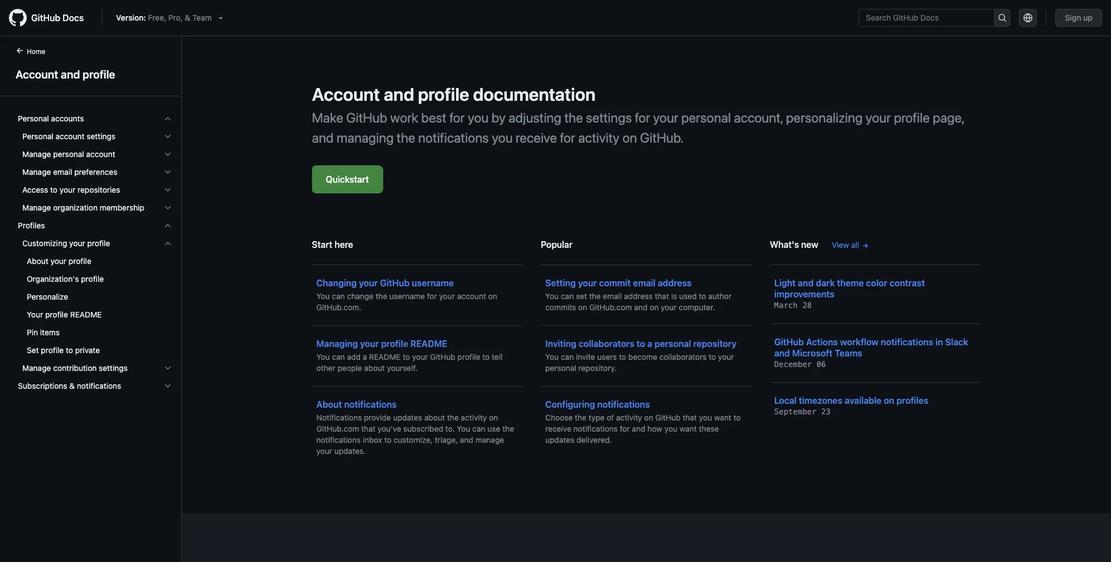 Task type: describe. For each thing, give the bounding box(es) containing it.
in
[[936, 337, 944, 348]]

organization
[[53, 203, 98, 213]]

about inside about notifications notifications provide updates about the activity on github.com that you've subscribed to. you can use the notifications inbox to customize, triage, and manage your updates.
[[425, 414, 445, 423]]

to inside the access to your repositories 'dropdown button'
[[50, 185, 57, 195]]

setting
[[546, 278, 576, 289]]

github.
[[640, 130, 684, 146]]

0 vertical spatial &
[[185, 13, 190, 22]]

manage email preferences button
[[13, 163, 177, 181]]

customizing
[[22, 239, 67, 248]]

2 vertical spatial readme
[[369, 353, 401, 362]]

your inside the access to your repositories 'dropdown button'
[[60, 185, 75, 195]]

github inside "changing your github username you can change the username for your account on github.com."
[[380, 278, 410, 289]]

profile down customizing your profile
[[69, 257, 91, 266]]

can inside about notifications notifications provide updates about the activity on github.com that you've subscribed to. you can use the notifications inbox to customize, triage, and manage your updates.
[[473, 425, 486, 434]]

yourself.
[[387, 364, 418, 373]]

profile down items
[[41, 346, 64, 355]]

06
[[817, 360, 826, 369]]

github inside configuring notifications choose the type of activity on github that you want to receive notifications for and how you want these updates delivered.
[[656, 414, 681, 423]]

that inside about notifications notifications provide updates about the activity on github.com that you've subscribed to. you can use the notifications inbox to customize, triage, and manage your updates.
[[361, 425, 376, 434]]

your profile readme
[[27, 310, 102, 320]]

github actions workflow notifications in slack and microsoft teams december 06
[[775, 337, 969, 369]]

manage personal account button
[[13, 146, 177, 163]]

inbox
[[363, 436, 382, 445]]

that inside setting your commit email address you can set the email address that is used to author commits on github.com and on your computer.
[[655, 292, 669, 301]]

profiles button
[[13, 217, 177, 235]]

1 horizontal spatial want
[[715, 414, 732, 423]]

dark
[[816, 278, 835, 289]]

by
[[492, 110, 506, 126]]

on inside about notifications notifications provide updates about the activity on github.com that you've subscribed to. you can use the notifications inbox to customize, triage, and manage your updates.
[[489, 414, 498, 423]]

local timezones available on profiles september 23
[[775, 396, 929, 417]]

sc 9kayk9 0 image for subscriptions & notifications
[[163, 382, 172, 391]]

personal accounts button
[[13, 110, 177, 128]]

personal accounts element containing personal accounts
[[9, 110, 181, 217]]

triangle down image
[[216, 13, 225, 22]]

1 vertical spatial want
[[680, 425, 697, 434]]

commits
[[546, 303, 576, 312]]

contrast
[[890, 278, 925, 289]]

sc 9kayk9 0 image for manage contribution settings
[[163, 364, 172, 373]]

activity inside about notifications notifications provide updates about the activity on github.com that you've subscribed to. you can use the notifications inbox to customize, triage, and manage your updates.
[[461, 414, 487, 423]]

timezones
[[799, 396, 843, 406]]

add
[[347, 353, 361, 362]]

up
[[1084, 13, 1093, 22]]

changing
[[317, 278, 357, 289]]

about notifications notifications provide updates about the activity on github.com that you've subscribed to. you can use the notifications inbox to customize, triage, and manage your updates.
[[317, 400, 514, 456]]

subscriptions
[[18, 382, 67, 391]]

manage personal account
[[22, 150, 115, 159]]

microsoft
[[793, 348, 833, 359]]

you inside 'managing your profile readme you can add a readme to your github profile to tell other people about yourself.'
[[317, 353, 330, 362]]

and inside light and dark theme color contrast improvements march 28
[[798, 278, 814, 289]]

pro,
[[168, 13, 183, 22]]

actions
[[807, 337, 838, 348]]

personal for personal account settings
[[22, 132, 53, 141]]

september
[[775, 408, 817, 417]]

workflow
[[841, 337, 879, 348]]

light and dark theme color contrast improvements march 28
[[775, 278, 925, 310]]

private
[[75, 346, 100, 355]]

repository.
[[579, 364, 617, 373]]

readme inside your profile readme link
[[70, 310, 102, 320]]

personal inside account and profile documentation make github work best for you by adjusting the settings for your personal account, personalizing your profile page, and managing the notifications you receive for activity on github.
[[682, 110, 731, 126]]

account for account and profile documentation make github work best for you by adjusting the settings for your personal account, personalizing your profile page, and managing the notifications you receive for activity on github.
[[312, 84, 380, 105]]

set
[[27, 346, 39, 355]]

popular
[[541, 240, 573, 250]]

personal for personal accounts
[[18, 114, 49, 123]]

notifications down type on the right bottom
[[574, 425, 618, 434]]

and inside setting your commit email address you can set the email address that is used to author commits on github.com and on your computer.
[[634, 303, 648, 312]]

0 horizontal spatial address
[[624, 292, 653, 301]]

profile inside "link"
[[81, 275, 104, 284]]

your inside about notifications notifications provide updates about the activity on github.com that you've subscribed to. you can use the notifications inbox to customize, triage, and manage your updates.
[[317, 447, 332, 456]]

docs
[[63, 13, 84, 23]]

settings for manage contribution settings
[[99, 364, 128, 373]]

personal accounts
[[18, 114, 84, 123]]

access
[[22, 185, 48, 195]]

make
[[312, 110, 343, 126]]

1 vertical spatial readme
[[411, 339, 448, 349]]

to inside about notifications notifications provide updates about the activity on github.com that you've subscribed to. you can use the notifications inbox to customize, triage, and manage your updates.
[[384, 436, 392, 445]]

account for account and profile
[[16, 67, 58, 81]]

color
[[867, 278, 888, 289]]

subscriptions & notifications
[[18, 382, 121, 391]]

delivered.
[[577, 436, 612, 445]]

customize,
[[394, 436, 433, 445]]

customizing your profile element containing about your profile
[[9, 253, 181, 360]]

you down by
[[492, 130, 513, 146]]

march
[[775, 301, 798, 310]]

the up the to.
[[447, 414, 459, 423]]

and inside github actions workflow notifications in slack and microsoft teams december 06
[[775, 348, 790, 359]]

on inside configuring notifications choose the type of activity on github that you want to receive notifications for and how you want these updates delivered.
[[645, 414, 654, 423]]

march 28 element
[[775, 301, 812, 310]]

github inside account and profile documentation make github work best for you by adjusting the settings for your personal account, personalizing your profile page, and managing the notifications you receive for activity on github.
[[346, 110, 387, 126]]

personal account settings button
[[13, 128, 177, 146]]

accounts
[[51, 114, 84, 123]]

28
[[803, 301, 812, 310]]

these
[[699, 425, 719, 434]]

1 vertical spatial username
[[390, 292, 425, 301]]

profile left tell
[[458, 353, 481, 362]]

inviting
[[546, 339, 577, 349]]

is
[[672, 292, 677, 301]]

view
[[832, 241, 850, 250]]

home link
[[11, 46, 63, 57]]

and up work
[[384, 84, 414, 105]]

configuring
[[546, 400, 595, 410]]

the inside configuring notifications choose the type of activity on github that you want to receive notifications for and how you want these updates delivered.
[[575, 414, 587, 423]]

the right use
[[503, 425, 514, 434]]

and inside configuring notifications choose the type of activity on github that you want to receive notifications for and how you want these updates delivered.
[[632, 425, 646, 434]]

start
[[312, 240, 333, 250]]

1 horizontal spatial email
[[603, 292, 622, 301]]

you right "how"
[[665, 425, 678, 434]]

to inside setting your commit email address you can set the email address that is used to author commits on github.com and on your computer.
[[699, 292, 706, 301]]

set
[[576, 292, 587, 301]]

personal inside dropdown button
[[53, 150, 84, 159]]

sc 9kayk9 0 image for personal account settings
[[163, 132, 172, 141]]

manage contribution settings button
[[13, 360, 177, 378]]

1 vertical spatial collaborators
[[660, 353, 707, 362]]

view all link
[[832, 240, 870, 251]]

set profile to private link
[[13, 342, 177, 360]]

use
[[488, 425, 501, 434]]

invite
[[576, 353, 595, 362]]

slack
[[946, 337, 969, 348]]

work
[[390, 110, 418, 126]]

you inside about notifications notifications provide updates about the activity on github.com that you've subscribed to. you can use the notifications inbox to customize, triage, and manage your updates.
[[457, 425, 471, 434]]

updates inside about notifications notifications provide updates about the activity on github.com that you've subscribed to. you can use the notifications inbox to customize, triage, and manage your updates.
[[393, 414, 422, 423]]

activity inside account and profile documentation make github work best for you by adjusting the settings for your personal account, personalizing your profile page, and managing the notifications you receive for activity on github.
[[579, 130, 620, 146]]

and down make
[[312, 130, 334, 146]]

manage for manage email preferences
[[22, 168, 51, 177]]

organization's
[[27, 275, 79, 284]]

updates inside configuring notifications choose the type of activity on github that you want to receive notifications for and how you want these updates delivered.
[[546, 436, 575, 445]]

notifications
[[317, 414, 362, 423]]

managing your profile readme you can add a readme to your github profile to tell other people about yourself.
[[317, 339, 503, 373]]

sc 9kayk9 0 image for manage organization membership
[[163, 204, 172, 213]]

all
[[852, 241, 860, 250]]

new
[[802, 240, 819, 250]]

september 23 element
[[775, 408, 831, 417]]

contribution
[[53, 364, 97, 373]]

how
[[648, 425, 663, 434]]

you left by
[[468, 110, 489, 126]]

of
[[607, 414, 614, 423]]

manage
[[476, 436, 504, 445]]

on inside "changing your github username you can change the username for your account on github.com."
[[489, 292, 498, 301]]

changing your github username you can change the username for your account on github.com.
[[317, 278, 498, 312]]

subscriptions & notifications button
[[13, 378, 177, 395]]

quickstart link
[[312, 166, 383, 194]]

subscribed
[[404, 425, 444, 434]]

account inside manage personal account dropdown button
[[86, 150, 115, 159]]



Task type: locate. For each thing, give the bounding box(es) containing it.
can up commits
[[561, 292, 574, 301]]

preferences
[[74, 168, 117, 177]]

account and profile element
[[0, 45, 182, 562]]

december 06 element
[[775, 360, 826, 369]]

to inside configuring notifications choose the type of activity on github that you want to receive notifications for and how you want these updates delivered.
[[734, 414, 741, 423]]

github inside github actions workflow notifications in slack and microsoft teams december 06
[[775, 337, 804, 348]]

0 horizontal spatial account
[[16, 67, 58, 81]]

customizing your profile element containing customizing your profile
[[9, 235, 181, 360]]

computer.
[[679, 303, 716, 312]]

email right "commit"
[[633, 278, 656, 289]]

2 vertical spatial settings
[[99, 364, 128, 373]]

personal down personal account settings
[[53, 150, 84, 159]]

1 sc 9kayk9 0 image from the top
[[163, 114, 172, 123]]

0 vertical spatial account
[[56, 132, 85, 141]]

1 horizontal spatial &
[[185, 13, 190, 22]]

account,
[[734, 110, 784, 126]]

that
[[655, 292, 669, 301], [683, 414, 697, 423], [361, 425, 376, 434]]

account inside "changing your github username you can change the username for your account on github.com."
[[457, 292, 486, 301]]

0 vertical spatial want
[[715, 414, 732, 423]]

1 horizontal spatial about
[[317, 400, 342, 410]]

the right set
[[589, 292, 601, 301]]

None search field
[[859, 9, 1011, 27]]

personalizing
[[786, 110, 863, 126]]

personal up github.
[[682, 110, 731, 126]]

about up subscribed
[[425, 414, 445, 423]]

managing
[[337, 130, 394, 146]]

& down "contribution" at left bottom
[[69, 382, 75, 391]]

0 vertical spatial about
[[27, 257, 48, 266]]

manage for manage contribution settings
[[22, 364, 51, 373]]

profile up personal accounts dropdown button
[[83, 67, 115, 81]]

personal down inviting
[[546, 364, 577, 373]]

change
[[347, 292, 374, 301]]

2 horizontal spatial that
[[683, 414, 697, 423]]

and up december
[[775, 348, 790, 359]]

the
[[565, 110, 583, 126], [397, 130, 416, 146], [376, 292, 387, 301], [589, 292, 601, 301], [447, 414, 459, 423], [575, 414, 587, 423], [503, 425, 514, 434]]

0 vertical spatial address
[[658, 278, 692, 289]]

the inside setting your commit email address you can set the email address that is used to author commits on github.com and on your computer.
[[589, 292, 601, 301]]

can up github.com.
[[332, 292, 345, 301]]

notifications up provide
[[344, 400, 397, 410]]

sc 9kayk9 0 image inside customizing your profile dropdown button
[[163, 239, 172, 248]]

receive inside configuring notifications choose the type of activity on github that you want to receive notifications for and how you want these updates delivered.
[[546, 425, 572, 434]]

people
[[338, 364, 362, 373]]

on inside account and profile documentation make github work best for you by adjusting the settings for your personal account, personalizing your profile page, and managing the notifications you receive for activity on github.
[[623, 130, 637, 146]]

2 vertical spatial that
[[361, 425, 376, 434]]

your inside inviting collaborators to a personal repository you can invite users to become collaborators to your personal repository.
[[718, 353, 734, 362]]

personal down personal accounts
[[22, 132, 53, 141]]

can down inviting
[[561, 353, 574, 362]]

github.com.
[[317, 303, 362, 312]]

1 horizontal spatial readme
[[369, 353, 401, 362]]

your inside customizing your profile dropdown button
[[69, 239, 85, 248]]

account inside 'element'
[[16, 67, 58, 81]]

profile down about your profile link
[[81, 275, 104, 284]]

address up is
[[658, 278, 692, 289]]

0 horizontal spatial that
[[361, 425, 376, 434]]

on
[[623, 130, 637, 146], [489, 292, 498, 301], [578, 303, 587, 312], [650, 303, 659, 312], [884, 396, 895, 406], [489, 414, 498, 423], [645, 414, 654, 423]]

& right the pro,
[[185, 13, 190, 22]]

a right add
[[363, 353, 367, 362]]

you down inviting
[[546, 353, 559, 362]]

personal accounts element
[[9, 110, 181, 217], [9, 128, 181, 217]]

pin items
[[27, 328, 60, 337]]

team
[[192, 13, 212, 22]]

best
[[421, 110, 447, 126]]

notifications down manage contribution settings dropdown button
[[77, 382, 121, 391]]

a inside inviting collaborators to a personal repository you can invite users to become collaborators to your personal repository.
[[648, 339, 653, 349]]

personal accounts element containing personal account settings
[[9, 128, 181, 217]]

email inside dropdown button
[[53, 168, 72, 177]]

about right people
[[364, 364, 385, 373]]

github.com down "commit"
[[590, 303, 632, 312]]

teams
[[835, 348, 863, 359]]

github.com inside setting your commit email address you can set the email address that is used to author commits on github.com and on your computer.
[[590, 303, 632, 312]]

1 vertical spatial about
[[425, 414, 445, 423]]

1 profiles element from the top
[[9, 217, 181, 378]]

about
[[364, 364, 385, 373], [425, 414, 445, 423]]

updates down choose
[[546, 436, 575, 445]]

github
[[31, 13, 60, 23], [346, 110, 387, 126], [380, 278, 410, 289], [775, 337, 804, 348], [430, 353, 456, 362], [656, 414, 681, 423]]

to.
[[446, 425, 455, 434]]

profile up yourself. at bottom
[[381, 339, 408, 349]]

and up improvements
[[798, 278, 814, 289]]

account down home link
[[16, 67, 58, 81]]

notifications up updates.
[[317, 436, 361, 445]]

1 vertical spatial account
[[312, 84, 380, 105]]

personal
[[682, 110, 731, 126], [53, 150, 84, 159], [655, 339, 691, 349], [546, 364, 577, 373]]

notifications inside account and profile documentation make github work best for you by adjusting the settings for your personal account, personalizing your profile page, and managing the notifications you receive for activity on github.
[[418, 130, 489, 146]]

manage organization membership
[[22, 203, 144, 213]]

want up these
[[715, 414, 732, 423]]

want left these
[[680, 425, 697, 434]]

you up other
[[317, 353, 330, 362]]

page,
[[933, 110, 965, 126]]

customizing your profile
[[22, 239, 110, 248]]

0 horizontal spatial account
[[56, 132, 85, 141]]

1 vertical spatial receive
[[546, 425, 572, 434]]

notifications
[[418, 130, 489, 146], [881, 337, 934, 348], [77, 382, 121, 391], [344, 400, 397, 410], [598, 400, 650, 410], [574, 425, 618, 434], [317, 436, 361, 445]]

about down customizing
[[27, 257, 48, 266]]

sign up
[[1066, 13, 1093, 22]]

sc 9kayk9 0 image for access to your repositories
[[163, 186, 172, 195]]

you inside "changing your github username you can change the username for your account on github.com."
[[317, 292, 330, 301]]

what's new
[[770, 240, 819, 250]]

profile up best
[[418, 84, 470, 105]]

select language: current language is english image
[[1024, 13, 1033, 22]]

sc 9kayk9 0 image for manage personal account
[[163, 150, 172, 159]]

1 sc 9kayk9 0 image from the top
[[163, 132, 172, 141]]

a up become
[[648, 339, 653, 349]]

to inside set profile to private link
[[66, 346, 73, 355]]

2 profiles element from the top
[[9, 235, 181, 378]]

sc 9kayk9 0 image for profiles
[[163, 221, 172, 230]]

1 vertical spatial that
[[683, 414, 697, 423]]

email
[[53, 168, 72, 177], [633, 278, 656, 289], [603, 292, 622, 301]]

sc 9kayk9 0 image inside subscriptions & notifications dropdown button
[[163, 382, 172, 391]]

you
[[468, 110, 489, 126], [492, 130, 513, 146], [699, 414, 712, 423], [665, 425, 678, 434]]

receive down adjusting on the top of page
[[516, 130, 557, 146]]

activity inside configuring notifications choose the type of activity on github that you want to receive notifications for and how you want these updates delivered.
[[616, 414, 642, 423]]

1 vertical spatial personal
[[22, 132, 53, 141]]

6 sc 9kayk9 0 image from the top
[[163, 382, 172, 391]]

profiles element containing profiles
[[9, 217, 181, 378]]

you up commits
[[546, 292, 559, 301]]

the right change
[[376, 292, 387, 301]]

sc 9kayk9 0 image inside manage organization membership dropdown button
[[163, 204, 172, 213]]

1 vertical spatial settings
[[87, 132, 116, 141]]

personal up become
[[655, 339, 691, 349]]

sign
[[1066, 13, 1082, 22]]

and left "how"
[[632, 425, 646, 434]]

sign up link
[[1056, 9, 1103, 27]]

2 sc 9kayk9 0 image from the top
[[163, 150, 172, 159]]

sc 9kayk9 0 image for manage email preferences
[[163, 168, 172, 177]]

receive inside account and profile documentation make github work best for you by adjusting the settings for your personal account, personalizing your profile page, and managing the notifications you receive for activity on github.
[[516, 130, 557, 146]]

about inside 'managing your profile readme you can add a readme to your github profile to tell other people about yourself.'
[[364, 364, 385, 373]]

profiles element
[[9, 217, 181, 378], [9, 235, 181, 378]]

github.com down notifications
[[317, 425, 359, 434]]

the right adjusting on the top of page
[[565, 110, 583, 126]]

0 vertical spatial personal
[[18, 114, 49, 123]]

0 horizontal spatial github.com
[[317, 425, 359, 434]]

updates
[[393, 414, 422, 423], [546, 436, 575, 445]]

0 horizontal spatial about
[[364, 364, 385, 373]]

choose
[[546, 414, 573, 423]]

0 vertical spatial account
[[16, 67, 58, 81]]

want
[[715, 414, 732, 423], [680, 425, 697, 434]]

sc 9kayk9 0 image inside manage contribution settings dropdown button
[[163, 364, 172, 373]]

2 horizontal spatial readme
[[411, 339, 448, 349]]

about
[[27, 257, 48, 266], [317, 400, 342, 410]]

4 sc 9kayk9 0 image from the top
[[163, 221, 172, 230]]

used
[[680, 292, 697, 301]]

you up these
[[699, 414, 712, 423]]

updates up subscribed
[[393, 414, 422, 423]]

that inside configuring notifications choose the type of activity on github that you want to receive notifications for and how you want these updates delivered.
[[683, 414, 697, 423]]

repository
[[694, 339, 737, 349]]

your profile readme link
[[13, 306, 177, 324]]

other
[[317, 364, 336, 373]]

improvements
[[775, 289, 835, 300]]

1 vertical spatial account
[[86, 150, 115, 159]]

personalize
[[27, 293, 68, 302]]

1 vertical spatial updates
[[546, 436, 575, 445]]

on inside local timezones available on profiles september 23
[[884, 396, 895, 406]]

pin items link
[[13, 324, 177, 342]]

4 sc 9kayk9 0 image from the top
[[163, 239, 172, 248]]

can down the managing
[[332, 353, 345, 362]]

0 vertical spatial collaborators
[[579, 339, 635, 349]]

3 sc 9kayk9 0 image from the top
[[163, 186, 172, 195]]

0 vertical spatial readme
[[70, 310, 102, 320]]

1 horizontal spatial collaborators
[[660, 353, 707, 362]]

your
[[653, 110, 679, 126], [866, 110, 891, 126], [60, 185, 75, 195], [69, 239, 85, 248], [51, 257, 66, 266], [359, 278, 378, 289], [578, 278, 597, 289], [439, 292, 455, 301], [661, 303, 677, 312], [360, 339, 379, 349], [412, 353, 428, 362], [718, 353, 734, 362], [317, 447, 332, 456]]

sc 9kayk9 0 image inside manage personal account dropdown button
[[163, 150, 172, 159]]

0 horizontal spatial want
[[680, 425, 697, 434]]

0 horizontal spatial email
[[53, 168, 72, 177]]

the inside "changing your github username you can change the username for your account on github.com."
[[376, 292, 387, 301]]

4 manage from the top
[[22, 364, 51, 373]]

personal left accounts
[[18, 114, 49, 123]]

github inside 'managing your profile readme you can add a readme to your github profile to tell other people about yourself.'
[[430, 353, 456, 362]]

personal inside dropdown button
[[18, 114, 49, 123]]

personal account settings
[[22, 132, 116, 141]]

account
[[56, 132, 85, 141], [86, 150, 115, 159], [457, 292, 486, 301]]

0 vertical spatial username
[[412, 278, 454, 289]]

activity
[[579, 130, 620, 146], [461, 414, 487, 423], [616, 414, 642, 423]]

here
[[335, 240, 353, 250]]

customizing your profile element
[[9, 235, 181, 360], [9, 253, 181, 360]]

sc 9kayk9 0 image
[[163, 114, 172, 123], [163, 168, 172, 177], [163, 186, 172, 195], [163, 221, 172, 230]]

profile up items
[[45, 310, 68, 320]]

sc 9kayk9 0 image
[[163, 132, 172, 141], [163, 150, 172, 159], [163, 204, 172, 213], [163, 239, 172, 248], [163, 364, 172, 373], [163, 382, 172, 391]]

about for notifications
[[317, 400, 342, 410]]

1 vertical spatial github.com
[[317, 425, 359, 434]]

account inside account and profile documentation make github work best for you by adjusting the settings for your personal account, personalizing your profile page, and managing the notifications you receive for activity on github.
[[312, 84, 380, 105]]

documentation
[[473, 84, 596, 105]]

github.com inside about notifications notifications provide updates about the activity on github.com that you've subscribed to. you can use the notifications inbox to customize, triage, and manage your updates.
[[317, 425, 359, 434]]

a inside 'managing your profile readme you can add a readme to your github profile to tell other people about yourself.'
[[363, 353, 367, 362]]

for inside "changing your github username you can change the username for your account on github.com."
[[427, 292, 437, 301]]

0 horizontal spatial a
[[363, 353, 367, 362]]

0 vertical spatial receive
[[516, 130, 557, 146]]

1 horizontal spatial a
[[648, 339, 653, 349]]

the down work
[[397, 130, 416, 146]]

customizing your profile button
[[13, 235, 177, 253]]

1 vertical spatial address
[[624, 292, 653, 301]]

5 sc 9kayk9 0 image from the top
[[163, 364, 172, 373]]

version: free, pro, & team
[[116, 13, 212, 22]]

notifications inside github actions workflow notifications in slack and microsoft teams december 06
[[881, 337, 934, 348]]

1 manage from the top
[[22, 150, 51, 159]]

type
[[589, 414, 605, 423]]

you right the to.
[[457, 425, 471, 434]]

december
[[775, 360, 812, 369]]

and up inviting collaborators to a personal repository you can invite users to become collaborators to your personal repository.
[[634, 303, 648, 312]]

collaborators
[[579, 339, 635, 349], [660, 353, 707, 362]]

configuring notifications choose the type of activity on github that you want to receive notifications for and how you want these updates delivered.
[[546, 400, 741, 445]]

about for your
[[27, 257, 48, 266]]

membership
[[100, 203, 144, 213]]

0 horizontal spatial &
[[69, 382, 75, 391]]

settings inside profiles element
[[99, 364, 128, 373]]

manage email preferences
[[22, 168, 117, 177]]

can inside setting your commit email address you can set the email address that is used to author commits on github.com and on your computer.
[[561, 292, 574, 301]]

for inside configuring notifications choose the type of activity on github that you want to receive notifications for and how you want these updates delivered.
[[620, 425, 630, 434]]

1 vertical spatial about
[[317, 400, 342, 410]]

2 vertical spatial email
[[603, 292, 622, 301]]

sc 9kayk9 0 image for personal accounts
[[163, 114, 172, 123]]

1 customizing your profile element from the top
[[9, 235, 181, 360]]

provide
[[364, 414, 391, 423]]

can inside 'managing your profile readme you can add a readme to your github profile to tell other people about yourself.'
[[332, 353, 345, 362]]

pin
[[27, 328, 38, 337]]

and right triage,
[[460, 436, 474, 445]]

you inside inviting collaborators to a personal repository you can invite users to become collaborators to your personal repository.
[[546, 353, 559, 362]]

1 horizontal spatial updates
[[546, 436, 575, 445]]

for
[[450, 110, 465, 126], [635, 110, 651, 126], [560, 130, 576, 146], [427, 292, 437, 301], [620, 425, 630, 434]]

3 sc 9kayk9 0 image from the top
[[163, 204, 172, 213]]

about up notifications
[[317, 400, 342, 410]]

sc 9kayk9 0 image inside 'personal account settings' dropdown button
[[163, 132, 172, 141]]

2 manage from the top
[[22, 168, 51, 177]]

1 horizontal spatial account
[[86, 150, 115, 159]]

email down manage personal account
[[53, 168, 72, 177]]

sc 9kayk9 0 image inside profiles dropdown button
[[163, 221, 172, 230]]

can inside inviting collaborators to a personal repository you can invite users to become collaborators to your personal repository.
[[561, 353, 574, 362]]

0 vertical spatial a
[[648, 339, 653, 349]]

0 vertical spatial settings
[[586, 110, 632, 126]]

notifications inside dropdown button
[[77, 382, 121, 391]]

personal inside dropdown button
[[22, 132, 53, 141]]

account up make
[[312, 84, 380, 105]]

sc 9kayk9 0 image inside the access to your repositories 'dropdown button'
[[163, 186, 172, 195]]

0 vertical spatial updates
[[393, 414, 422, 423]]

2 vertical spatial account
[[457, 292, 486, 301]]

what's
[[770, 240, 799, 250]]

and inside about notifications notifications provide updates about the activity on github.com that you've subscribed to. you can use the notifications inbox to customize, triage, and manage your updates.
[[460, 436, 474, 445]]

the left type on the right bottom
[[575, 414, 587, 423]]

settings for personal account settings
[[87, 132, 116, 141]]

2 horizontal spatial account
[[457, 292, 486, 301]]

and down home link
[[61, 67, 80, 81]]

sc 9kayk9 0 image inside manage email preferences dropdown button
[[163, 168, 172, 177]]

home
[[27, 47, 45, 55]]

1 vertical spatial email
[[633, 278, 656, 289]]

0 horizontal spatial updates
[[393, 414, 422, 423]]

Search GitHub Docs search field
[[860, 9, 995, 26]]

can left use
[[473, 425, 486, 434]]

settings
[[586, 110, 632, 126], [87, 132, 116, 141], [99, 364, 128, 373]]

address down "commit"
[[624, 292, 653, 301]]

collaborators up users
[[579, 339, 635, 349]]

2 sc 9kayk9 0 image from the top
[[163, 168, 172, 177]]

1 horizontal spatial about
[[425, 414, 445, 423]]

0 horizontal spatial readme
[[70, 310, 102, 320]]

1 horizontal spatial that
[[655, 292, 669, 301]]

and inside 'element'
[[61, 67, 80, 81]]

0 vertical spatial that
[[655, 292, 669, 301]]

1 vertical spatial a
[[363, 353, 367, 362]]

sc 9kayk9 0 image for customizing your profile
[[163, 239, 172, 248]]

tell
[[492, 353, 503, 362]]

2 personal accounts element from the top
[[9, 128, 181, 217]]

2 customizing your profile element from the top
[[9, 253, 181, 360]]

account and profile
[[16, 67, 115, 81]]

notifications left in on the right bottom of page
[[881, 337, 934, 348]]

1 horizontal spatial account
[[312, 84, 380, 105]]

about inside profiles element
[[27, 257, 48, 266]]

& inside dropdown button
[[69, 382, 75, 391]]

3 manage from the top
[[22, 203, 51, 213]]

version:
[[116, 13, 146, 22]]

profiles element containing customizing your profile
[[9, 235, 181, 378]]

email down "commit"
[[603, 292, 622, 301]]

you down changing
[[317, 292, 330, 301]]

personal
[[18, 114, 49, 123], [22, 132, 53, 141]]

0 vertical spatial about
[[364, 364, 385, 373]]

search image
[[998, 13, 1007, 22]]

view all
[[832, 241, 860, 250]]

access to your repositories button
[[13, 181, 177, 199]]

notifications up of
[[598, 400, 650, 410]]

settings inside account and profile documentation make github work best for you by adjusting the settings for your personal account, personalizing your profile page, and managing the notifications you receive for activity on github.
[[586, 110, 632, 126]]

manage for manage personal account
[[22, 150, 51, 159]]

1 horizontal spatial address
[[658, 278, 692, 289]]

sc 9kayk9 0 image inside personal accounts dropdown button
[[163, 114, 172, 123]]

profile down profiles dropdown button
[[87, 239, 110, 248]]

account inside 'personal account settings' dropdown button
[[56, 132, 85, 141]]

triage,
[[435, 436, 458, 445]]

you inside setting your commit email address you can set the email address that is used to author commits on github.com and on your computer.
[[546, 292, 559, 301]]

profile left page,
[[894, 110, 930, 126]]

23
[[822, 408, 831, 417]]

receive down choose
[[546, 425, 572, 434]]

0 horizontal spatial about
[[27, 257, 48, 266]]

notifications down best
[[418, 130, 489, 146]]

adjusting
[[509, 110, 562, 126]]

profile inside dropdown button
[[87, 239, 110, 248]]

organization's profile
[[27, 275, 104, 284]]

0 vertical spatial github.com
[[590, 303, 632, 312]]

about inside about notifications notifications provide updates about the activity on github.com that you've subscribed to. you can use the notifications inbox to customize, triage, and manage your updates.
[[317, 400, 342, 410]]

2 horizontal spatial email
[[633, 278, 656, 289]]

manage organization membership button
[[13, 199, 177, 217]]

can inside "changing your github username you can change the username for your account on github.com."
[[332, 292, 345, 301]]

1 vertical spatial &
[[69, 382, 75, 391]]

0 horizontal spatial collaborators
[[579, 339, 635, 349]]

1 personal accounts element from the top
[[9, 110, 181, 217]]

manage for manage organization membership
[[22, 203, 51, 213]]

your inside about your profile link
[[51, 257, 66, 266]]

collaborators down repository
[[660, 353, 707, 362]]

1 horizontal spatial github.com
[[590, 303, 632, 312]]

author
[[709, 292, 732, 301]]

0 vertical spatial email
[[53, 168, 72, 177]]



Task type: vqa. For each thing, say whether or not it's contained in the screenshot.


